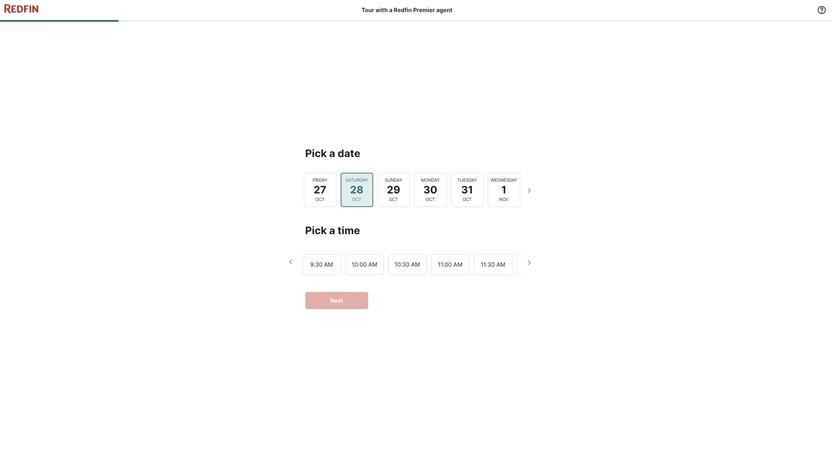 Task type: describe. For each thing, give the bounding box(es) containing it.
am for 11:00 am
[[454, 261, 463, 268]]

oct for 29
[[389, 197, 398, 202]]

saturday
[[346, 178, 368, 183]]

next image
[[523, 185, 535, 197]]

next image
[[523, 257, 535, 269]]

9:30 am button
[[303, 255, 341, 275]]

oct for 27
[[316, 197, 325, 202]]

10:30 am
[[395, 261, 420, 268]]

10:00 am
[[352, 261, 377, 268]]

28
[[350, 184, 364, 196]]

oct for 28
[[352, 197, 362, 202]]

oct for 31
[[463, 197, 472, 202]]

pick a date
[[305, 147, 361, 160]]

27
[[314, 184, 327, 196]]

am for 10:00 am
[[369, 261, 377, 268]]

pick for pick a date
[[305, 147, 327, 160]]

10:00 am button
[[345, 255, 384, 275]]

30
[[424, 184, 438, 196]]

tour
[[362, 6, 374, 14]]

11:00 am button
[[431, 255, 470, 275]]

with
[[376, 6, 388, 14]]

friday 27 oct
[[313, 178, 328, 202]]

10:30
[[395, 261, 410, 268]]

29
[[387, 184, 401, 196]]

tour with a redfin premier agent
[[362, 6, 453, 14]]

saturday 28 oct
[[346, 178, 368, 202]]

9:30 am
[[310, 261, 333, 268]]

10:30 am button
[[388, 255, 427, 275]]

am for 11:30 am
[[497, 261, 506, 268]]

next
[[330, 297, 343, 305]]

wednesday 1 nov
[[491, 178, 518, 202]]

monday
[[421, 178, 440, 183]]

oct for 30
[[426, 197, 435, 202]]

date
[[338, 147, 361, 160]]

next button
[[305, 292, 368, 310]]

am for 10:30 am
[[411, 261, 420, 268]]



Task type: locate. For each thing, give the bounding box(es) containing it.
2 vertical spatial a
[[329, 224, 335, 237]]

oct down 28
[[352, 197, 362, 202]]

3 oct from the left
[[389, 197, 398, 202]]

oct down 29
[[389, 197, 398, 202]]

agent
[[437, 6, 453, 14]]

tuesday
[[458, 178, 477, 183]]

monday 30 oct
[[421, 178, 440, 202]]

1 am from the left
[[324, 261, 333, 268]]

2 pick from the top
[[305, 224, 327, 237]]

am inside button
[[454, 261, 463, 268]]

pick left time on the left top
[[305, 224, 327, 237]]

wednesday
[[491, 178, 518, 183]]

a for time
[[329, 224, 335, 237]]

2 oct from the left
[[352, 197, 362, 202]]

friday
[[313, 178, 328, 183]]

pick a time
[[305, 224, 360, 237]]

a right with
[[389, 6, 393, 14]]

4 oct from the left
[[426, 197, 435, 202]]

11:00
[[438, 261, 452, 268]]

pick for pick a time
[[305, 224, 327, 237]]

nov
[[500, 197, 509, 202]]

progress bar
[[0, 20, 832, 22]]

oct down 27
[[316, 197, 325, 202]]

11:00 am
[[438, 261, 463, 268]]

31
[[461, 184, 473, 196]]

5 am from the left
[[497, 261, 506, 268]]

am right 10:30
[[411, 261, 420, 268]]

oct down 31 at right top
[[463, 197, 472, 202]]

time
[[338, 224, 360, 237]]

am right 11:00
[[454, 261, 463, 268]]

1 vertical spatial pick
[[305, 224, 327, 237]]

11:30 am
[[481, 261, 506, 268]]

a left date
[[329, 147, 335, 160]]

3 am from the left
[[411, 261, 420, 268]]

1
[[502, 184, 507, 196]]

11:30
[[481, 261, 495, 268]]

oct inside sunday 29 oct
[[389, 197, 398, 202]]

a for date
[[329, 147, 335, 160]]

oct inside tuesday 31 oct
[[463, 197, 472, 202]]

9:30
[[310, 261, 323, 268]]

0 vertical spatial a
[[389, 6, 393, 14]]

1 vertical spatial a
[[329, 147, 335, 160]]

0 vertical spatial pick
[[305, 147, 327, 160]]

premier
[[413, 6, 435, 14]]

sunday 29 oct
[[385, 178, 403, 202]]

oct inside saturday 28 oct
[[352, 197, 362, 202]]

am right 10:00
[[369, 261, 377, 268]]

redfin
[[394, 6, 412, 14]]

am inside "button"
[[369, 261, 377, 268]]

pick
[[305, 147, 327, 160], [305, 224, 327, 237]]

am for 9:30 am
[[324, 261, 333, 268]]

oct inside friday 27 oct
[[316, 197, 325, 202]]

oct down 30
[[426, 197, 435, 202]]

1 oct from the left
[[316, 197, 325, 202]]

oct
[[316, 197, 325, 202], [352, 197, 362, 202], [389, 197, 398, 202], [426, 197, 435, 202], [463, 197, 472, 202]]

am
[[324, 261, 333, 268], [369, 261, 377, 268], [411, 261, 420, 268], [454, 261, 463, 268], [497, 261, 506, 268]]

2 am from the left
[[369, 261, 377, 268]]

sunday
[[385, 178, 403, 183]]

10:00
[[352, 261, 367, 268]]

pick up the friday
[[305, 147, 327, 160]]

am right 9:30 at the bottom left of page
[[324, 261, 333, 268]]

a left time on the left top
[[329, 224, 335, 237]]

previous image
[[285, 256, 297, 268]]

4 am from the left
[[454, 261, 463, 268]]

am right the 11:30
[[497, 261, 506, 268]]

1 pick from the top
[[305, 147, 327, 160]]

tuesday 31 oct
[[458, 178, 477, 202]]

5 oct from the left
[[463, 197, 472, 202]]

11:30 am button
[[474, 255, 513, 275]]

a
[[389, 6, 393, 14], [329, 147, 335, 160], [329, 224, 335, 237]]

oct inside monday 30 oct
[[426, 197, 435, 202]]



Task type: vqa. For each thing, say whether or not it's contained in the screenshot.


